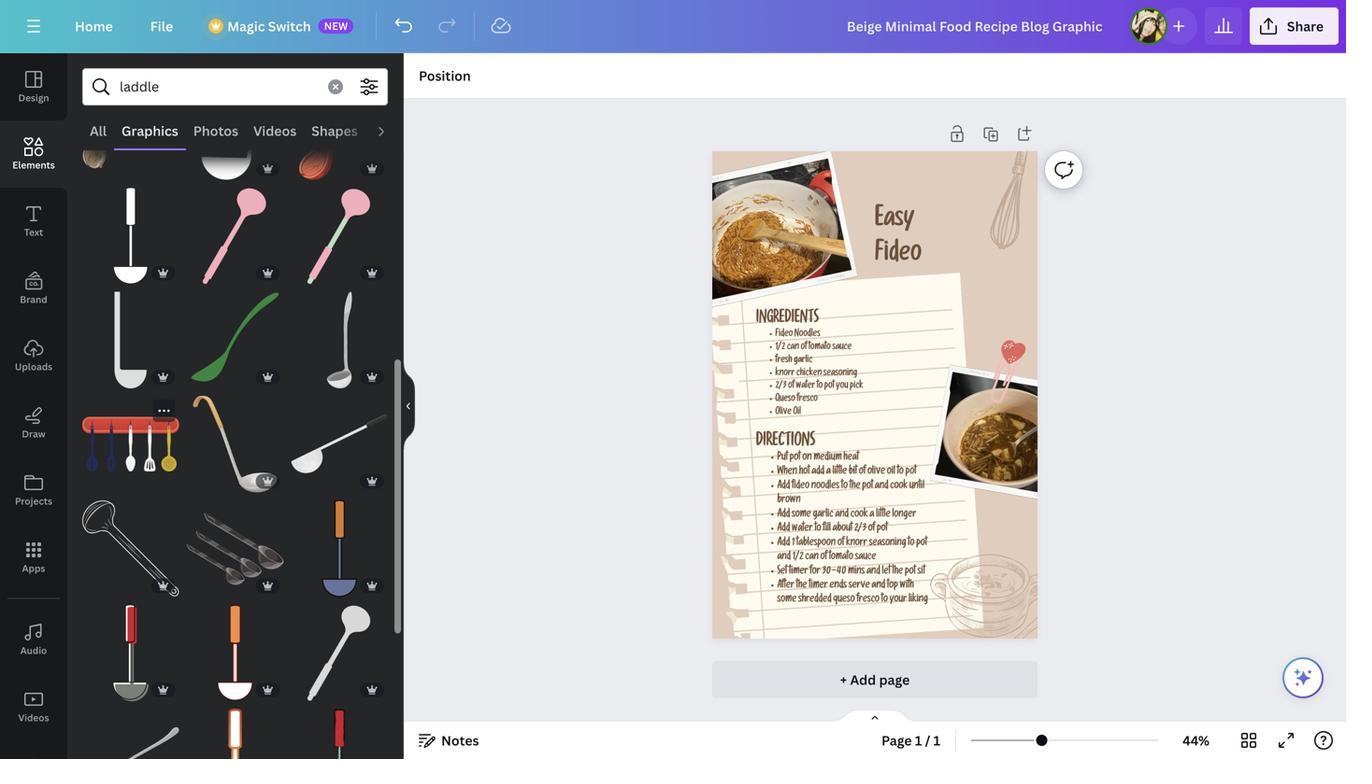 Task type: vqa. For each thing, say whether or not it's contained in the screenshot.
the bottommost knorr
yes



Task type: describe. For each thing, give the bounding box(es) containing it.
to inside fideo noodles 1/2 can of tomato sauce fresh garlic knorr chicken seasoning 2/3 of water to pot you pick queso fresco olive oil
[[817, 382, 823, 392]]

chicken
[[796, 369, 822, 379]]

seasoning inside fideo noodles 1/2 can of tomato sauce fresh garlic knorr chicken seasoning 2/3 of water to pot you pick queso fresco olive oil
[[823, 369, 857, 379]]

notes
[[441, 732, 479, 750]]

hot
[[799, 468, 810, 478]]

garlic inside fideo noodles 1/2 can of tomato sauce fresh garlic knorr chicken seasoning 2/3 of water to pot you pick queso fresco olive oil
[[794, 356, 812, 366]]

liking
[[909, 596, 928, 606]]

shapes
[[311, 122, 358, 140]]

share button
[[1250, 7, 1339, 45]]

heat
[[843, 453, 859, 464]]

fill
[[823, 525, 831, 535]]

main menu bar
[[0, 0, 1346, 53]]

elements button
[[0, 121, 67, 188]]

add inside button
[[850, 672, 876, 689]]

pot left "sit"
[[905, 567, 916, 578]]

to left the your
[[881, 596, 888, 606]]

position button
[[411, 61, 478, 91]]

file
[[150, 17, 173, 35]]

directions
[[756, 435, 815, 452]]

projects
[[15, 495, 52, 508]]

brand
[[20, 294, 47, 306]]

set
[[777, 567, 787, 578]]

44%
[[1183, 732, 1209, 750]]

0 vertical spatial audio
[[373, 122, 410, 140]]

uploads button
[[0, 322, 67, 390]]

about
[[833, 525, 852, 535]]

all button
[[82, 113, 114, 149]]

magic switch
[[227, 17, 311, 35]]

oil
[[887, 468, 895, 478]]

0 horizontal spatial cook
[[851, 510, 868, 521]]

fideo inside fideo noodles 1/2 can of tomato sauce fresh garlic knorr chicken seasoning 2/3 of water to pot you pick queso fresco olive oil
[[775, 330, 793, 340]]

videos inside side panel tab list
[[18, 712, 49, 725]]

1 inside put pot on medium heat when hot add a little bit of olive oil to pot add fideo noodles to the pot and cook until brown add some garlic and cook a little longer add water to fill about 2/3 of pot add 1 tablespoon of knorr seasoning to pot and 1/2 can of tomato sauce set timer for 30-40 mins and let the pot sit after the timer ends serve and top with some shredded queso fresco to your liking
[[792, 539, 795, 549]]

big professional laddle, illustration, vector on a white background. image
[[291, 396, 388, 493]]

photos
[[193, 122, 238, 140]]

graphics
[[122, 122, 178, 140]]

water inside put pot on medium heat when hot add a little bit of olive oil to pot add fideo noodles to the pot and cook until brown add some garlic and cook a little longer add water to fill about 2/3 of pot add 1 tablespoon of knorr seasoning to pot and 1/2 can of tomato sauce set timer for 30-40 mins and let the pot sit after the timer ends serve and top with some shredded queso fresco to your liking
[[792, 525, 813, 535]]

silver laddle, illustration, vector on a white background. image
[[291, 292, 388, 389]]

+
[[840, 672, 847, 689]]

fideo noodles 1/2 can of tomato sauce fresh garlic knorr chicken seasoning 2/3 of water to pot you pick queso fresco olive oil
[[775, 330, 863, 418]]

magic
[[227, 17, 265, 35]]

can inside put pot on medium heat when hot add a little bit of olive oil to pot add fideo noodles to the pot and cook until brown add some garlic and cook a little longer add water to fill about 2/3 of pot add 1 tablespoon of knorr seasoning to pot and 1/2 can of tomato sauce set timer for 30-40 mins and let the pot sit after the timer ends serve and top with some shredded queso fresco to your liking
[[805, 553, 819, 564]]

sit
[[918, 567, 925, 578]]

1 vertical spatial the
[[892, 567, 903, 578]]

page
[[881, 732, 912, 750]]

30-
[[822, 567, 837, 578]]

1 vertical spatial little
[[876, 510, 890, 521]]

draw button
[[0, 390, 67, 457]]

wooden spoon design image
[[291, 83, 388, 180]]

0 vertical spatial some
[[792, 510, 811, 521]]

brand button
[[0, 255, 67, 322]]

of up 30-
[[820, 553, 827, 564]]

1 horizontal spatial fideo
[[875, 244, 922, 270]]

home
[[75, 17, 113, 35]]

easy fideo
[[875, 209, 922, 270]]

new
[[324, 19, 348, 33]]

and up about
[[835, 510, 849, 521]]

1 vertical spatial timer
[[809, 581, 828, 592]]

knorr inside fideo noodles 1/2 can of tomato sauce fresh garlic knorr chicken seasoning 2/3 of water to pot you pick queso fresco olive oil
[[775, 369, 795, 379]]

1 horizontal spatial 1
[[915, 732, 922, 750]]

+ add page button
[[712, 662, 1038, 699]]

design
[[18, 92, 49, 104]]

easy
[[875, 209, 914, 235]]

when
[[777, 468, 797, 478]]

pick
[[850, 382, 863, 392]]

tomato inside fideo noodles 1/2 can of tomato sauce fresh garlic knorr chicken seasoning 2/3 of water to pot you pick queso fresco olive oil
[[809, 343, 831, 353]]

graphics button
[[114, 113, 186, 149]]

0 horizontal spatial videos button
[[0, 674, 67, 741]]

mins
[[848, 567, 865, 578]]

apps
[[22, 563, 45, 575]]

laddle icon art image
[[187, 292, 284, 389]]

medium
[[814, 453, 842, 464]]

text
[[24, 226, 43, 239]]

and down olive
[[875, 482, 888, 492]]

garlic inside put pot on medium heat when hot add a little bit of olive oil to pot add fideo noodles to the pot and cook until brown add some garlic and cook a little longer add water to fill about 2/3 of pot add 1 tablespoon of knorr seasoning to pot and 1/2 can of tomato sauce set timer for 30-40 mins and let the pot sit after the timer ends serve and top with some shredded queso fresco to your liking
[[813, 510, 833, 521]]

0 vertical spatial videos button
[[246, 113, 304, 149]]

tablespoon
[[796, 539, 836, 549]]

put pot on medium heat when hot add a little bit of olive oil to pot add fideo noodles to the pot and cook until brown add some garlic and cook a little longer add water to fill about 2/3 of pot add 1 tablespoon of knorr seasoning to pot and 1/2 can of tomato sauce set timer for 30-40 mins and let the pot sit after the timer ends serve and top with some shredded queso fresco to your liking
[[777, 453, 928, 606]]

uploads
[[15, 361, 52, 373]]

deep soup laddle, kitchen utensils icon illustration image
[[187, 188, 284, 284]]

bit
[[849, 468, 857, 478]]

pot inside fideo noodles 1/2 can of tomato sauce fresh garlic knorr chicken seasoning 2/3 of water to pot you pick queso fresco olive oil
[[824, 382, 834, 392]]

file button
[[135, 7, 188, 45]]

shredded
[[798, 596, 831, 606]]

let
[[882, 567, 890, 578]]

brown
[[777, 496, 801, 507]]

pot up "sit"
[[916, 539, 927, 549]]

apps button
[[0, 524, 67, 592]]

Design title text field
[[832, 7, 1122, 45]]

can inside fideo noodles 1/2 can of tomato sauce fresh garlic knorr chicken seasoning 2/3 of water to pot you pick queso fresco olive oil
[[787, 343, 799, 353]]

your
[[890, 596, 907, 606]]

after
[[777, 581, 794, 592]]

until
[[909, 482, 924, 492]]

longer
[[892, 510, 916, 521]]

sauce inside fideo noodles 1/2 can of tomato sauce fresh garlic knorr chicken seasoning 2/3 of water to pot you pick queso fresco olive oil
[[832, 343, 852, 353]]

and left let
[[867, 567, 880, 578]]

position
[[419, 67, 471, 85]]

2/3 inside put pot on medium heat when hot add a little bit of olive oil to pot add fideo noodles to the pot and cook until brown add some garlic and cook a little longer add water to fill about 2/3 of pot add 1 tablespoon of knorr seasoning to pot and 1/2 can of tomato sauce set timer for 30-40 mins and let the pot sit after the timer ends serve and top with some shredded queso fresco to your liking
[[854, 525, 866, 535]]

for
[[810, 567, 820, 578]]



Task type: locate. For each thing, give the bounding box(es) containing it.
on
[[802, 453, 812, 464]]

little left longer
[[876, 510, 890, 521]]

timer right the set
[[789, 567, 808, 578]]

2/3 up queso
[[775, 382, 786, 392]]

projects button
[[0, 457, 67, 524]]

show pages image
[[830, 709, 920, 724]]

olive
[[775, 408, 792, 418]]

1 vertical spatial 1/2
[[793, 553, 803, 564]]

pot left 'you'
[[824, 382, 834, 392]]

knorr inside put pot on medium heat when hot add a little bit of olive oil to pot add fideo noodles to the pot and cook until brown add some garlic and cook a little longer add water to fill about 2/3 of pot add 1 tablespoon of knorr seasoning to pot and 1/2 can of tomato sauce set timer for 30-40 mins and let the pot sit after the timer ends serve and top with some shredded queso fresco to your liking
[[846, 539, 867, 549]]

0 vertical spatial fideo
[[875, 244, 922, 270]]

0 vertical spatial audio button
[[365, 113, 418, 149]]

notes button
[[411, 726, 486, 756]]

outlined filipino hand holding laddle image
[[82, 83, 179, 180]]

pot left on
[[790, 453, 801, 464]]

tomato inside put pot on medium heat when hot add a little bit of olive oil to pot add fideo noodles to the pot and cook until brown add some garlic and cook a little longer add water to fill about 2/3 of pot add 1 tablespoon of knorr seasoning to pot and 1/2 can of tomato sauce set timer for 30-40 mins and let the pot sit after the timer ends serve and top with some shredded queso fresco to your liking
[[829, 553, 853, 564]]

1 horizontal spatial the
[[850, 482, 860, 492]]

0 vertical spatial 2/3
[[775, 382, 786, 392]]

of down about
[[837, 539, 844, 549]]

side panel tab list
[[0, 53, 67, 760]]

ends
[[830, 581, 847, 592]]

water inside fideo noodles 1/2 can of tomato sauce fresh garlic knorr chicken seasoning 2/3 of water to pot you pick queso fresco olive oil
[[796, 382, 815, 392]]

laddle spoons, illustration, vector on a white background. image
[[187, 501, 284, 598]]

1 vertical spatial some
[[777, 596, 796, 606]]

can
[[787, 343, 799, 353], [805, 553, 819, 564]]

1 vertical spatial water
[[792, 525, 813, 535]]

summer element laddle hanger image
[[82, 396, 179, 493]]

0 horizontal spatial sauce
[[832, 343, 852, 353]]

timer down for
[[809, 581, 828, 592]]

1 vertical spatial 2/3
[[854, 525, 866, 535]]

audio
[[373, 122, 410, 140], [20, 645, 47, 658]]

garlic
[[794, 356, 812, 366], [813, 510, 833, 521]]

1 vertical spatial audio button
[[0, 607, 67, 674]]

1 left /
[[915, 732, 922, 750]]

you
[[836, 382, 848, 392]]

water down chicken at the right
[[796, 382, 815, 392]]

2/3 right about
[[854, 525, 866, 535]]

cook up about
[[851, 510, 868, 521]]

0 horizontal spatial timer
[[789, 567, 808, 578]]

2 horizontal spatial the
[[892, 567, 903, 578]]

1 vertical spatial tomato
[[829, 553, 853, 564]]

ingredients
[[756, 312, 819, 328]]

1 horizontal spatial 1/2
[[793, 553, 803, 564]]

to down chicken at the right
[[817, 382, 823, 392]]

kitchen laddle, illustration, vector on a white background. image
[[82, 709, 179, 760]]

sauce inside put pot on medium heat when hot add a little bit of olive oil to pot add fideo noodles to the pot and cook until brown add some garlic and cook a little longer add water to fill about 2/3 of pot add 1 tablespoon of knorr seasoning to pot and 1/2 can of tomato sauce set timer for 30-40 mins and let the pot sit after the timer ends serve and top with some shredded queso fresco to your liking
[[855, 553, 876, 564]]

+ add page
[[840, 672, 910, 689]]

fresco inside fideo noodles 1/2 can of tomato sauce fresh garlic knorr chicken seasoning 2/3 of water to pot you pick queso fresco olive oil
[[797, 395, 818, 405]]

1 horizontal spatial audio
[[373, 122, 410, 140]]

0 horizontal spatial little
[[833, 468, 847, 478]]

garlic up chicken at the right
[[794, 356, 812, 366]]

switch
[[268, 17, 311, 35]]

pot down olive
[[862, 482, 873, 492]]

noodles
[[811, 482, 839, 492]]

can up fresh
[[787, 343, 799, 353]]

1/2 inside fideo noodles 1/2 can of tomato sauce fresh garlic knorr chicken seasoning 2/3 of water to pot you pick queso fresco olive oil
[[775, 343, 785, 353]]

and left 'top'
[[872, 581, 885, 592]]

1 horizontal spatial fresco
[[857, 596, 879, 606]]

1 horizontal spatial 2/3
[[854, 525, 866, 535]]

1 horizontal spatial little
[[876, 510, 890, 521]]

1 vertical spatial fideo
[[775, 330, 793, 340]]

0 vertical spatial seasoning
[[823, 369, 857, 379]]

2 vertical spatial the
[[796, 581, 807, 592]]

0 horizontal spatial audio
[[20, 645, 47, 658]]

all
[[90, 122, 107, 140]]

add
[[812, 468, 824, 478]]

seasoning up let
[[869, 539, 906, 549]]

0 horizontal spatial knorr
[[775, 369, 795, 379]]

little left bit
[[833, 468, 847, 478]]

videos button
[[246, 113, 304, 149], [0, 674, 67, 741]]

sauce up mins
[[855, 553, 876, 564]]

1 vertical spatial can
[[805, 553, 819, 564]]

can up for
[[805, 553, 819, 564]]

some
[[792, 510, 811, 521], [777, 596, 796, 606]]

the right after
[[796, 581, 807, 592]]

knorr down fresh
[[775, 369, 795, 379]]

to
[[817, 382, 823, 392], [897, 468, 904, 478], [841, 482, 848, 492], [815, 525, 821, 535], [908, 539, 915, 549], [881, 596, 888, 606]]

page 1 / 1
[[881, 732, 940, 750]]

1 horizontal spatial cook
[[890, 482, 908, 492]]

of up queso
[[788, 382, 794, 392]]

pot up until
[[905, 468, 916, 478]]

top
[[887, 581, 898, 592]]

to right oil
[[897, 468, 904, 478]]

the
[[850, 482, 860, 492], [892, 567, 903, 578], [796, 581, 807, 592]]

0 horizontal spatial a
[[826, 468, 831, 478]]

0 vertical spatial can
[[787, 343, 799, 353]]

0 vertical spatial timer
[[789, 567, 808, 578]]

elements
[[12, 159, 55, 172]]

tomato down noodles
[[809, 343, 831, 353]]

1 vertical spatial knorr
[[846, 539, 867, 549]]

0 horizontal spatial the
[[796, 581, 807, 592]]

0 horizontal spatial fresco
[[797, 395, 818, 405]]

fresco up oil
[[797, 395, 818, 405]]

fideo
[[792, 482, 809, 492]]

seasoning
[[823, 369, 857, 379], [869, 539, 906, 549]]

2 horizontal spatial 1
[[933, 732, 940, 750]]

1 vertical spatial seasoning
[[869, 539, 906, 549]]

little
[[833, 468, 847, 478], [876, 510, 890, 521]]

0 horizontal spatial seasoning
[[823, 369, 857, 379]]

cook down oil
[[890, 482, 908, 492]]

0 vertical spatial the
[[850, 482, 860, 492]]

of right bit
[[859, 468, 866, 478]]

fresco down serve on the right bottom of page
[[857, 596, 879, 606]]

0 horizontal spatial fideo
[[775, 330, 793, 340]]

and up the set
[[777, 553, 791, 564]]

1 vertical spatial videos
[[18, 712, 49, 725]]

2/3 inside fideo noodles 1/2 can of tomato sauce fresh garlic knorr chicken seasoning 2/3 of water to pot you pick queso fresco olive oil
[[775, 382, 786, 392]]

tomato up 40 on the bottom right
[[829, 553, 853, 564]]

1 vertical spatial a
[[870, 510, 874, 521]]

a right add
[[826, 468, 831, 478]]

fresco inside put pot on medium heat when hot add a little bit of olive oil to pot add fideo noodles to the pot and cook until brown add some garlic and cook a little longer add water to fill about 2/3 of pot add 1 tablespoon of knorr seasoning to pot and 1/2 can of tomato sauce set timer for 30-40 mins and let the pot sit after the timer ends serve and top with some shredded queso fresco to your liking
[[857, 596, 879, 606]]

0 vertical spatial cook
[[890, 482, 908, 492]]

0 horizontal spatial audio button
[[0, 607, 67, 674]]

1/2 up fresh
[[775, 343, 785, 353]]

1 vertical spatial videos button
[[0, 674, 67, 741]]

0 vertical spatial a
[[826, 468, 831, 478]]

1 horizontal spatial seasoning
[[869, 539, 906, 549]]

deep soup laddle, kitchen utensils illustration image
[[291, 188, 388, 284]]

sauce up 'you'
[[832, 343, 852, 353]]

1 horizontal spatial a
[[870, 510, 874, 521]]

cooking utensil image
[[82, 501, 179, 598]]

queso
[[833, 596, 855, 606]]

the down bit
[[850, 482, 860, 492]]

1/2 inside put pot on medium heat when hot add a little bit of olive oil to pot add fideo noodles to the pot and cook until brown add some garlic and cook a little longer add water to fill about 2/3 of pot add 1 tablespoon of knorr seasoning to pot and 1/2 can of tomato sauce set timer for 30-40 mins and let the pot sit after the timer ends serve and top with some shredded queso fresco to your liking
[[793, 553, 803, 564]]

1 horizontal spatial videos button
[[246, 113, 304, 149]]

to left fill
[[815, 525, 821, 535]]

home link
[[60, 7, 128, 45]]

fresh
[[775, 356, 792, 366]]

0 vertical spatial garlic
[[794, 356, 812, 366]]

0 vertical spatial water
[[796, 382, 815, 392]]

seasoning inside put pot on medium heat when hot add a little bit of olive oil to pot add fideo noodles to the pot and cook until brown add some garlic and cook a little longer add water to fill about 2/3 of pot add 1 tablespoon of knorr seasoning to pot and 1/2 can of tomato sauce set timer for 30-40 mins and let the pot sit after the timer ends serve and top with some shredded queso fresco to your liking
[[869, 539, 906, 549]]

laddle icon image image
[[82, 188, 179, 284], [291, 501, 388, 598], [82, 605, 179, 702], [187, 605, 284, 702], [187, 709, 284, 760], [291, 709, 388, 760]]

0 horizontal spatial can
[[787, 343, 799, 353]]

queso
[[775, 395, 795, 405]]

timer
[[789, 567, 808, 578], [809, 581, 828, 592]]

garlic up fill
[[813, 510, 833, 521]]

1 horizontal spatial knorr
[[846, 539, 867, 549]]

/
[[925, 732, 930, 750]]

Search elements search field
[[120, 69, 317, 105]]

2/3
[[775, 382, 786, 392], [854, 525, 866, 535]]

0 horizontal spatial 1
[[792, 539, 795, 549]]

1 vertical spatial cook
[[851, 510, 868, 521]]

1/2
[[775, 343, 785, 353], [793, 553, 803, 564]]

videos
[[253, 122, 296, 140], [18, 712, 49, 725]]

1 right /
[[933, 732, 940, 750]]

0 vertical spatial 1/2
[[775, 343, 785, 353]]

pot
[[824, 382, 834, 392], [790, 453, 801, 464], [905, 468, 916, 478], [862, 482, 873, 492], [877, 525, 888, 535], [916, 539, 927, 549], [905, 567, 916, 578]]

put
[[777, 453, 788, 464]]

1 vertical spatial garlic
[[813, 510, 833, 521]]

0 vertical spatial little
[[833, 468, 847, 478]]

tomato
[[809, 343, 831, 353], [829, 553, 853, 564]]

to down longer
[[908, 539, 915, 549]]

3d laddle image
[[187, 396, 284, 493]]

fideo down easy
[[875, 244, 922, 270]]

1 horizontal spatial timer
[[809, 581, 828, 592]]

0 vertical spatial fresco
[[797, 395, 818, 405]]

and
[[875, 482, 888, 492], [835, 510, 849, 521], [777, 553, 791, 564], [867, 567, 880, 578], [872, 581, 885, 592]]

some down after
[[777, 596, 796, 606]]

share
[[1287, 17, 1324, 35]]

sauce
[[832, 343, 852, 353], [855, 553, 876, 564]]

canva assistant image
[[1292, 667, 1314, 690]]

shapes button
[[304, 113, 365, 149]]

0 vertical spatial tomato
[[809, 343, 831, 353]]

to right noodles
[[841, 482, 848, 492]]

water up tablespoon
[[792, 525, 813, 535]]

of down noodles
[[801, 343, 807, 353]]

audio button
[[365, 113, 418, 149], [0, 607, 67, 674]]

1 horizontal spatial audio button
[[365, 113, 418, 149]]

0 vertical spatial sauce
[[832, 343, 852, 353]]

1 left tablespoon
[[792, 539, 795, 549]]

audio right shapes
[[373, 122, 410, 140]]

of
[[801, 343, 807, 353], [788, 382, 794, 392], [859, 468, 866, 478], [868, 525, 875, 535], [837, 539, 844, 549], [820, 553, 827, 564]]

of right about
[[868, 525, 875, 535]]

1 horizontal spatial videos
[[253, 122, 296, 140]]

fideo
[[875, 244, 922, 270], [775, 330, 793, 340]]

1 vertical spatial sauce
[[855, 553, 876, 564]]

noodles
[[794, 330, 820, 340]]

some down brown
[[792, 510, 811, 521]]

draw
[[22, 428, 45, 441]]

audio button down apps
[[0, 607, 67, 674]]

seasoning up 'you'
[[823, 369, 857, 379]]

knorr
[[775, 369, 795, 379], [846, 539, 867, 549]]

hide image
[[403, 362, 415, 451]]

water
[[796, 382, 815, 392], [792, 525, 813, 535]]

group
[[82, 83, 179, 180], [187, 83, 284, 180], [291, 83, 388, 180], [187, 176, 284, 284], [291, 176, 388, 284], [82, 188, 179, 284], [82, 281, 179, 389], [187, 281, 284, 389], [291, 281, 388, 389], [291, 385, 388, 493], [82, 396, 179, 493], [187, 396, 284, 493], [187, 489, 284, 598], [82, 501, 179, 598], [291, 501, 388, 598], [82, 594, 179, 702], [291, 594, 388, 702], [187, 605, 284, 702], [82, 698, 179, 760], [187, 698, 284, 760], [291, 698, 388, 760]]

44% button
[[1166, 726, 1226, 756]]

audio button right shapes
[[365, 113, 418, 149]]

serve
[[849, 581, 870, 592]]

0 horizontal spatial videos
[[18, 712, 49, 725]]

1
[[792, 539, 795, 549], [915, 732, 922, 750], [933, 732, 940, 750]]

audio down apps
[[20, 645, 47, 658]]

1 horizontal spatial can
[[805, 553, 819, 564]]

text button
[[0, 188, 67, 255]]

audio inside side panel tab list
[[20, 645, 47, 658]]

a left longer
[[870, 510, 874, 521]]

knorr down about
[[846, 539, 867, 549]]

with
[[900, 581, 914, 592]]

0 vertical spatial knorr
[[775, 369, 795, 379]]

pot right about
[[877, 525, 888, 535]]

40
[[837, 567, 846, 578]]

oil
[[793, 408, 801, 418]]

design button
[[0, 53, 67, 121]]

photos button
[[186, 113, 246, 149]]

page
[[879, 672, 910, 689]]

0 horizontal spatial 2/3
[[775, 382, 786, 392]]

0 horizontal spatial 1/2
[[775, 343, 785, 353]]

the right let
[[892, 567, 903, 578]]

0 vertical spatial videos
[[253, 122, 296, 140]]

1/2 down tablespoon
[[793, 553, 803, 564]]

fideo down the "ingredients"
[[775, 330, 793, 340]]

1 horizontal spatial sauce
[[855, 553, 876, 564]]

1 vertical spatial fresco
[[857, 596, 879, 606]]

1 vertical spatial audio
[[20, 645, 47, 658]]

olive
[[867, 468, 885, 478]]

cook
[[890, 482, 908, 492], [851, 510, 868, 521]]



